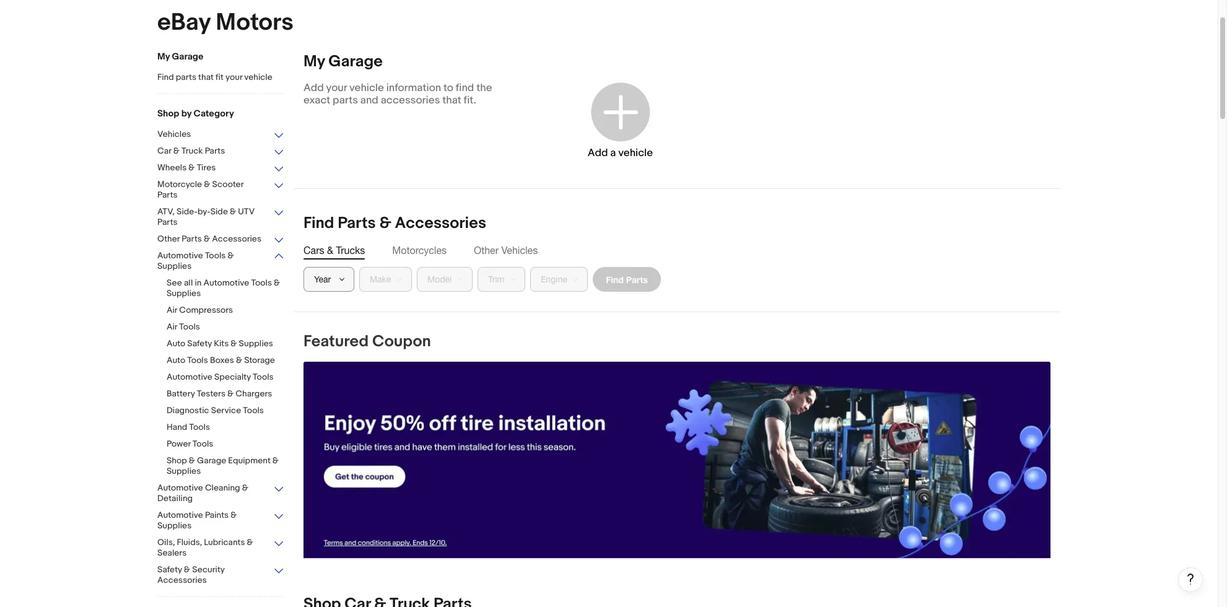Task type: vqa. For each thing, say whether or not it's contained in the screenshot.
tab list containing Cars & Trucks
yes



Task type: describe. For each thing, give the bounding box(es) containing it.
tools down chargers
[[243, 405, 264, 416]]

automotive tools & supplies button
[[157, 250, 284, 273]]

supplies up compressors
[[167, 288, 201, 299]]

vehicles button
[[157, 129, 284, 141]]

by-
[[198, 206, 210, 217]]

find parts that fit your vehicle
[[157, 72, 272, 82]]

that inside find parts that fit your vehicle link
[[198, 72, 214, 82]]

parts inside button
[[626, 274, 648, 285]]

vehicles inside the vehicles car & truck parts wheels & tires motorcycle & scooter parts atv, side-by-side & utv parts other parts & accessories automotive tools & supplies see all in automotive tools & supplies air compressors air tools auto safety kits & supplies auto tools boxes & storage automotive specialty tools battery testers & chargers diagnostic service tools hand tools power tools shop & garage equipment & supplies automotive cleaning & detailing automotive paints & supplies oils, fluids, lubricants & sealers safety & security accessories
[[157, 129, 191, 139]]

vehicle for add a vehicle
[[618, 146, 653, 159]]

specialty
[[214, 372, 251, 382]]

oils,
[[157, 537, 175, 548]]

other inside tab list
[[474, 245, 499, 256]]

add your vehicle information to find the exact parts and accessories that fit.
[[304, 82, 492, 107]]

find parts that fit your vehicle link
[[157, 72, 284, 84]]

power tools link
[[167, 439, 294, 450]]

the
[[476, 82, 492, 94]]

tools down storage at the bottom
[[253, 372, 274, 382]]

that inside add your vehicle information to find the exact parts and accessories that fit.
[[442, 94, 461, 107]]

truck
[[181, 146, 203, 156]]

see all in automotive tools & supplies link
[[167, 278, 294, 300]]

fit
[[216, 72, 224, 82]]

automotive down "automotive tools & supplies" dropdown button
[[204, 278, 249, 288]]

cars
[[304, 245, 324, 256]]

featured
[[304, 332, 369, 351]]

accessories
[[381, 94, 440, 107]]

all
[[184, 278, 193, 288]]

automotive left 'cleaning'
[[157, 483, 203, 493]]

automotive specialty tools link
[[167, 372, 294, 383]]

in
[[195, 278, 202, 288]]

add a vehicle button
[[543, 64, 697, 176]]

atv,
[[157, 206, 175, 217]]

tools up "air compressors" link
[[251, 278, 272, 288]]

automotive up battery
[[167, 372, 212, 382]]

detailing
[[157, 493, 193, 504]]

1 air from the top
[[167, 305, 177, 315]]

shop & garage equipment & supplies link
[[167, 455, 294, 478]]

1 auto from the top
[[167, 338, 185, 349]]

auto tools boxes & storage link
[[167, 355, 294, 367]]

boxes
[[210, 355, 234, 365]]

garage inside the vehicles car & truck parts wheels & tires motorcycle & scooter parts atv, side-by-side & utv parts other parts & accessories automotive tools & supplies see all in automotive tools & supplies air compressors air tools auto safety kits & supplies auto tools boxes & storage automotive specialty tools battery testers & chargers diagnostic service tools hand tools power tools shop & garage equipment & supplies automotive cleaning & detailing automotive paints & supplies oils, fluids, lubricants & sealers safety & security accessories
[[197, 455, 226, 466]]

fit.
[[464, 94, 476, 107]]

battery testers & chargers link
[[167, 388, 294, 400]]

tools down diagnostic
[[189, 422, 210, 432]]

other parts & accessories button
[[157, 234, 284, 245]]

side-
[[177, 206, 198, 217]]

enjoy 50% off tire installation image
[[304, 362, 1051, 558]]

kits
[[214, 338, 229, 349]]

side
[[210, 206, 228, 217]]

utv
[[238, 206, 254, 217]]

garage up find parts that fit your vehicle
[[172, 51, 204, 63]]

compressors
[[179, 305, 233, 315]]

find parts
[[606, 274, 648, 285]]

exact
[[304, 94, 330, 107]]

storage
[[244, 355, 275, 365]]

featured coupon
[[304, 332, 431, 351]]

hand tools link
[[167, 422, 294, 434]]

add a vehicle image
[[588, 79, 653, 144]]

battery
[[167, 388, 195, 399]]

0 horizontal spatial my
[[157, 51, 170, 63]]

a
[[610, 146, 616, 159]]

cars & trucks
[[304, 245, 365, 256]]

2 auto from the top
[[167, 355, 185, 365]]

to
[[444, 82, 453, 94]]

find parts button
[[593, 267, 661, 292]]

shop by category
[[157, 108, 234, 120]]

supplies down power
[[167, 466, 201, 476]]

information
[[386, 82, 441, 94]]

testers
[[197, 388, 225, 399]]

vehicle for add your vehicle information to find the exact parts and accessories that fit.
[[349, 82, 384, 94]]

service
[[211, 405, 241, 416]]

2 air from the top
[[167, 321, 177, 332]]

0 vertical spatial safety
[[187, 338, 212, 349]]

hand
[[167, 422, 187, 432]]



Task type: locate. For each thing, give the bounding box(es) containing it.
vehicle inside button
[[618, 146, 653, 159]]

0 horizontal spatial add
[[304, 82, 324, 94]]

0 horizontal spatial safety
[[157, 564, 182, 575]]

atv, side-by-side & utv parts button
[[157, 206, 284, 229]]

1 vertical spatial safety
[[157, 564, 182, 575]]

automotive up 'see'
[[157, 250, 203, 261]]

auto safety kits & supplies link
[[167, 338, 294, 350]]

2 vertical spatial accessories
[[157, 575, 207, 585]]

1 vertical spatial find
[[304, 214, 334, 233]]

1 vertical spatial auto
[[167, 355, 185, 365]]

1 vertical spatial other
[[474, 245, 499, 256]]

find for find parts that fit your vehicle
[[157, 72, 174, 82]]

add
[[304, 82, 324, 94], [588, 146, 608, 159]]

0 horizontal spatial my garage
[[157, 51, 204, 63]]

help, opens dialogs image
[[1184, 573, 1197, 585]]

motorcycle
[[157, 179, 202, 190]]

garage up and
[[328, 52, 383, 71]]

0 vertical spatial other
[[157, 234, 180, 244]]

vehicle right the a
[[618, 146, 653, 159]]

supplies up the "oils,"
[[157, 520, 192, 531]]

that
[[198, 72, 214, 82], [442, 94, 461, 107]]

main content containing my garage
[[294, 52, 1203, 607]]

tab list containing cars & trucks
[[304, 243, 1051, 257]]

0 vertical spatial add
[[304, 82, 324, 94]]

automotive cleaning & detailing button
[[157, 483, 284, 505]]

air
[[167, 305, 177, 315], [167, 321, 177, 332]]

0 horizontal spatial your
[[225, 72, 242, 82]]

1 horizontal spatial find
[[304, 214, 334, 233]]

1 vertical spatial vehicles
[[501, 245, 538, 256]]

auto down compressors
[[167, 338, 185, 349]]

shop left by
[[157, 108, 179, 120]]

my garage
[[157, 51, 204, 63], [304, 52, 383, 71]]

safety & security accessories button
[[157, 564, 284, 587]]

equipment
[[228, 455, 271, 466]]

0 horizontal spatial other
[[157, 234, 180, 244]]

vehicle left information
[[349, 82, 384, 94]]

shop inside the vehicles car & truck parts wheels & tires motorcycle & scooter parts atv, side-by-side & utv parts other parts & accessories automotive tools & supplies see all in automotive tools & supplies air compressors air tools auto safety kits & supplies auto tools boxes & storage automotive specialty tools battery testers & chargers diagnostic service tools hand tools power tools shop & garage equipment & supplies automotive cleaning & detailing automotive paints & supplies oils, fluids, lubricants & sealers safety & security accessories
[[167, 455, 187, 466]]

tools down compressors
[[179, 321, 200, 332]]

find inside button
[[606, 274, 624, 285]]

garage
[[172, 51, 204, 63], [328, 52, 383, 71], [197, 455, 226, 466]]

0 vertical spatial shop
[[157, 108, 179, 120]]

1 horizontal spatial vehicle
[[349, 82, 384, 94]]

main content
[[294, 52, 1203, 607]]

1 horizontal spatial your
[[326, 82, 347, 94]]

1 horizontal spatial accessories
[[212, 234, 261, 244]]

None text field
[[304, 362, 1051, 559]]

my inside main content
[[304, 52, 325, 71]]

0 horizontal spatial vehicle
[[244, 72, 272, 82]]

automotive
[[157, 250, 203, 261], [204, 278, 249, 288], [167, 372, 212, 382], [157, 483, 203, 493], [157, 510, 203, 520]]

motorcycle & scooter parts button
[[157, 179, 284, 201]]

your right fit
[[225, 72, 242, 82]]

auto up battery
[[167, 355, 185, 365]]

add inside button
[[588, 146, 608, 159]]

find for find parts & accessories
[[304, 214, 334, 233]]

tab list
[[304, 243, 1051, 257]]

supplies
[[157, 261, 192, 271], [167, 288, 201, 299], [239, 338, 273, 349], [167, 466, 201, 476], [157, 520, 192, 531]]

automotive down the detailing
[[157, 510, 203, 520]]

paints
[[205, 510, 229, 520]]

2 horizontal spatial find
[[606, 274, 624, 285]]

and
[[360, 94, 378, 107]]

wheels
[[157, 162, 187, 173]]

car & truck parts button
[[157, 146, 284, 157]]

tools left "boxes"
[[187, 355, 208, 365]]

garage inside main content
[[328, 52, 383, 71]]

parts left and
[[333, 94, 358, 107]]

that left fit
[[198, 72, 214, 82]]

safety
[[187, 338, 212, 349], [157, 564, 182, 575]]

find
[[456, 82, 474, 94]]

2 horizontal spatial vehicle
[[618, 146, 653, 159]]

accessories down sealers in the bottom left of the page
[[157, 575, 207, 585]]

supplies up storage at the bottom
[[239, 338, 273, 349]]

shop down power
[[167, 455, 187, 466]]

tools down other parts & accessories dropdown button in the left top of the page
[[205, 250, 226, 261]]

0 horizontal spatial find
[[157, 72, 174, 82]]

motorcycles
[[392, 245, 447, 256]]

parts inside add your vehicle information to find the exact parts and accessories that fit.
[[333, 94, 358, 107]]

1 vertical spatial air
[[167, 321, 177, 332]]

0 vertical spatial parts
[[176, 72, 196, 82]]

1 vertical spatial shop
[[167, 455, 187, 466]]

air tools link
[[167, 321, 294, 333]]

automotive paints & supplies button
[[157, 510, 284, 532]]

1 vertical spatial parts
[[333, 94, 358, 107]]

your left and
[[326, 82, 347, 94]]

category
[[194, 108, 234, 120]]

safety left kits
[[187, 338, 212, 349]]

0 vertical spatial accessories
[[395, 214, 486, 233]]

add a vehicle
[[588, 146, 653, 159]]

0 vertical spatial find
[[157, 72, 174, 82]]

my garage up exact
[[304, 52, 383, 71]]

accessories up motorcycles
[[395, 214, 486, 233]]

security
[[192, 564, 225, 575]]

1 horizontal spatial my garage
[[304, 52, 383, 71]]

1 horizontal spatial other
[[474, 245, 499, 256]]

find for find parts
[[606, 274, 624, 285]]

1 horizontal spatial parts
[[333, 94, 358, 107]]

shop
[[157, 108, 179, 120], [167, 455, 187, 466]]

car
[[157, 146, 171, 156]]

garage down power tools link
[[197, 455, 226, 466]]

oils, fluids, lubricants & sealers button
[[157, 537, 284, 559]]

add inside add your vehicle information to find the exact parts and accessories that fit.
[[304, 82, 324, 94]]

parts
[[205, 146, 225, 156], [157, 190, 177, 200], [338, 214, 376, 233], [157, 217, 177, 227], [182, 234, 202, 244], [626, 274, 648, 285]]

2 horizontal spatial accessories
[[395, 214, 486, 233]]

1 horizontal spatial that
[[442, 94, 461, 107]]

my
[[157, 51, 170, 63], [304, 52, 325, 71]]

chargers
[[236, 388, 272, 399]]

1 horizontal spatial vehicles
[[501, 245, 538, 256]]

tools
[[205, 250, 226, 261], [251, 278, 272, 288], [179, 321, 200, 332], [187, 355, 208, 365], [253, 372, 274, 382], [243, 405, 264, 416], [189, 422, 210, 432], [193, 439, 213, 449]]

parts
[[176, 72, 196, 82], [333, 94, 358, 107]]

your inside add your vehicle information to find the exact parts and accessories that fit.
[[326, 82, 347, 94]]

my up exact
[[304, 52, 325, 71]]

0 vertical spatial air
[[167, 305, 177, 315]]

accessories
[[395, 214, 486, 233], [212, 234, 261, 244], [157, 575, 207, 585]]

my down the ebay
[[157, 51, 170, 63]]

&
[[173, 146, 180, 156], [189, 162, 195, 173], [204, 179, 210, 190], [230, 206, 236, 217], [379, 214, 391, 233], [204, 234, 210, 244], [327, 245, 333, 256], [228, 250, 234, 261], [274, 278, 280, 288], [231, 338, 237, 349], [236, 355, 242, 365], [227, 388, 234, 399], [189, 455, 195, 466], [272, 455, 279, 466], [242, 483, 248, 493], [231, 510, 237, 520], [247, 537, 253, 548], [184, 564, 190, 575]]

wheels & tires button
[[157, 162, 284, 174]]

diagnostic
[[167, 405, 209, 416]]

supplies up 'see'
[[157, 261, 192, 271]]

that left 'fit.'
[[442, 94, 461, 107]]

other vehicles
[[474, 245, 538, 256]]

vehicles car & truck parts wheels & tires motorcycle & scooter parts atv, side-by-side & utv parts other parts & accessories automotive tools & supplies see all in automotive tools & supplies air compressors air tools auto safety kits & supplies auto tools boxes & storage automotive specialty tools battery testers & chargers diagnostic service tools hand tools power tools shop & garage equipment & supplies automotive cleaning & detailing automotive paints & supplies oils, fluids, lubricants & sealers safety & security accessories
[[157, 129, 280, 585]]

1 horizontal spatial safety
[[187, 338, 212, 349]]

accessories down atv, side-by-side & utv parts dropdown button
[[212, 234, 261, 244]]

motors
[[216, 8, 293, 37]]

ebay motors
[[157, 8, 293, 37]]

lubricants
[[204, 537, 245, 548]]

1 vertical spatial add
[[588, 146, 608, 159]]

1 vertical spatial accessories
[[212, 234, 261, 244]]

trucks
[[336, 245, 365, 256]]

ebay
[[157, 8, 210, 37]]

add left the a
[[588, 146, 608, 159]]

0 vertical spatial auto
[[167, 338, 185, 349]]

sealers
[[157, 548, 187, 558]]

1 horizontal spatial my
[[304, 52, 325, 71]]

see
[[167, 278, 182, 288]]

1 vertical spatial that
[[442, 94, 461, 107]]

2 vertical spatial find
[[606, 274, 624, 285]]

tab list inside main content
[[304, 243, 1051, 257]]

other
[[157, 234, 180, 244], [474, 245, 499, 256]]

0 horizontal spatial vehicles
[[157, 129, 191, 139]]

safety down sealers in the bottom left of the page
[[157, 564, 182, 575]]

scooter
[[212, 179, 243, 190]]

0 vertical spatial that
[[198, 72, 214, 82]]

add for add a vehicle
[[588, 146, 608, 159]]

auto
[[167, 338, 185, 349], [167, 355, 185, 365]]

tools right power
[[193, 439, 213, 449]]

vehicle right fit
[[244, 72, 272, 82]]

vehicle
[[244, 72, 272, 82], [349, 82, 384, 94], [618, 146, 653, 159]]

parts left fit
[[176, 72, 196, 82]]

my garage down the ebay
[[157, 51, 204, 63]]

power
[[167, 439, 191, 449]]

coupon
[[372, 332, 431, 351]]

air compressors link
[[167, 305, 294, 317]]

cleaning
[[205, 483, 240, 493]]

1 horizontal spatial add
[[588, 146, 608, 159]]

fluids,
[[177, 537, 202, 548]]

vehicles inside main content
[[501, 245, 538, 256]]

vehicles
[[157, 129, 191, 139], [501, 245, 538, 256]]

other inside the vehicles car & truck parts wheels & tires motorcycle & scooter parts atv, side-by-side & utv parts other parts & accessories automotive tools & supplies see all in automotive tools & supplies air compressors air tools auto safety kits & supplies auto tools boxes & storage automotive specialty tools battery testers & chargers diagnostic service tools hand tools power tools shop & garage equipment & supplies automotive cleaning & detailing automotive paints & supplies oils, fluids, lubricants & sealers safety & security accessories
[[157, 234, 180, 244]]

diagnostic service tools link
[[167, 405, 294, 417]]

your
[[225, 72, 242, 82], [326, 82, 347, 94]]

0 horizontal spatial that
[[198, 72, 214, 82]]

vehicle inside add your vehicle information to find the exact parts and accessories that fit.
[[349, 82, 384, 94]]

add left and
[[304, 82, 324, 94]]

find parts & accessories
[[304, 214, 486, 233]]

add for add your vehicle information to find the exact parts and accessories that fit.
[[304, 82, 324, 94]]

by
[[181, 108, 191, 120]]

tires
[[197, 162, 216, 173]]

0 vertical spatial vehicles
[[157, 129, 191, 139]]

find
[[157, 72, 174, 82], [304, 214, 334, 233], [606, 274, 624, 285]]

0 horizontal spatial accessories
[[157, 575, 207, 585]]

0 horizontal spatial parts
[[176, 72, 196, 82]]



